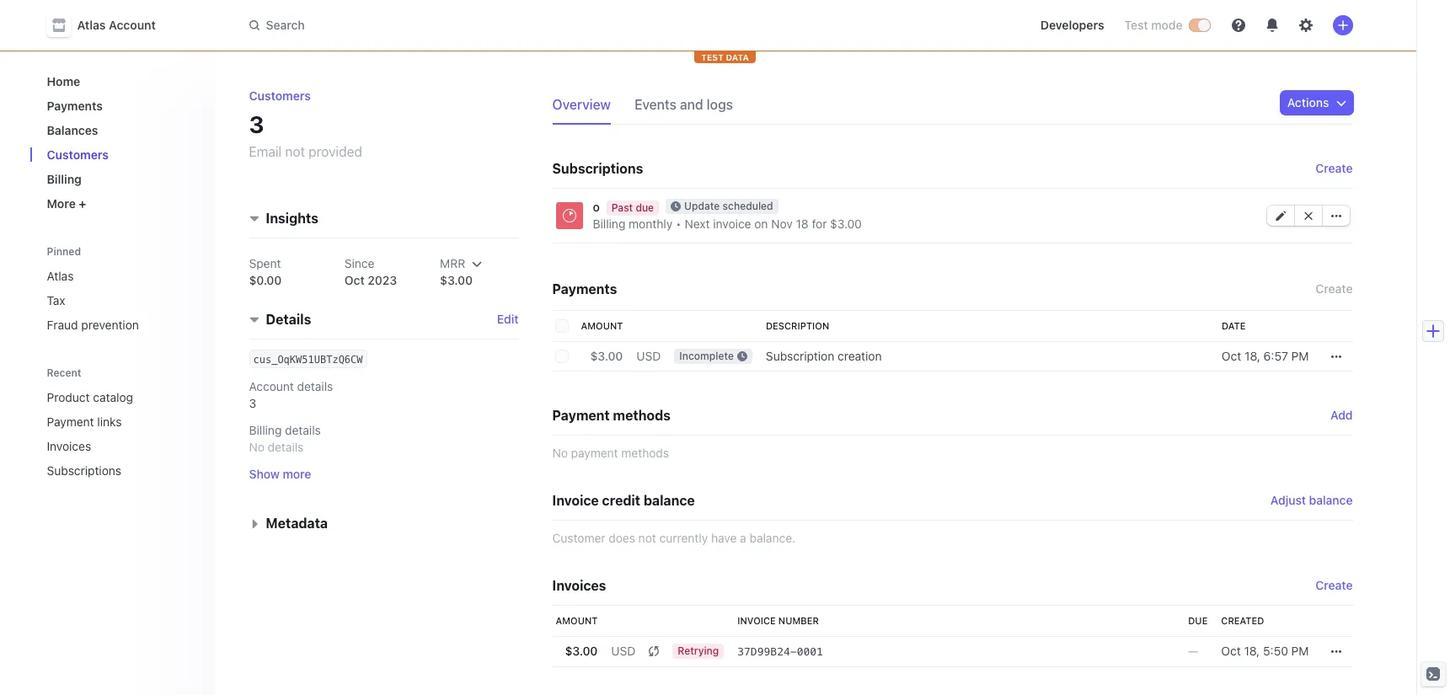 Task type: describe. For each thing, give the bounding box(es) containing it.
1 vertical spatial not
[[638, 531, 656, 545]]

invoice
[[713, 217, 751, 231]]

settings image
[[1299, 19, 1312, 32]]

details button
[[242, 303, 311, 330]]

6:57
[[1264, 349, 1288, 363]]

product
[[47, 390, 90, 404]]

customers for customers
[[47, 147, 109, 162]]

atlas account button
[[47, 13, 173, 37]]

0 horizontal spatial usd
[[611, 644, 636, 658]]

recent element
[[30, 383, 215, 485]]

tax link
[[40, 287, 202, 314]]

home link
[[40, 67, 202, 95]]

pm for oct 18, 6:57 pm
[[1292, 349, 1309, 363]]

balance.
[[750, 531, 796, 545]]

billing monthly • next invoice on nov 18 for $3.00
[[593, 217, 862, 231]]

18, for 6:57
[[1245, 349, 1260, 363]]

account inside atlas account button
[[109, 18, 156, 32]]

actions
[[1287, 95, 1329, 110]]

not inside customers 3 email not provided
[[285, 144, 305, 159]]

adjust balance button
[[1271, 492, 1353, 509]]

mode
[[1151, 18, 1183, 32]]

3 inside customers 3 email not provided
[[249, 110, 264, 138]]

— link
[[1182, 636, 1215, 667]]

past
[[612, 201, 633, 214]]

cus_oqkw51ubtzq6cw
[[253, 354, 363, 366]]

metadata
[[266, 516, 328, 531]]

update
[[684, 200, 720, 212]]

payment
[[571, 446, 618, 460]]

actions button
[[1281, 91, 1353, 115]]

due
[[1188, 615, 1208, 626]]

edit button
[[497, 311, 519, 328]]

balance inside button
[[1309, 493, 1353, 507]]

37d99b24-
[[738, 645, 797, 658]]

fraud prevention
[[47, 318, 139, 332]]

pinned element
[[40, 262, 202, 339]]

pin to navigation image for payment links
[[187, 415, 200, 429]]

3 create from the top
[[1316, 578, 1353, 592]]

adjust
[[1271, 493, 1306, 507]]

oct inside "since oct 2023"
[[345, 273, 365, 288]]

svg image inside actions popup button
[[1336, 98, 1346, 108]]

scheduled
[[723, 200, 773, 212]]

product catalog link
[[40, 383, 178, 411]]

add
[[1331, 408, 1353, 422]]

next
[[685, 217, 710, 231]]

subscription
[[766, 349, 835, 363]]

Search search field
[[239, 10, 714, 41]]

fraud
[[47, 318, 78, 332]]

show more
[[249, 467, 311, 482]]

a
[[740, 531, 746, 545]]

due
[[636, 201, 654, 214]]

test
[[1125, 18, 1148, 32]]

1 horizontal spatial invoices
[[552, 578, 606, 593]]

5:50
[[1263, 644, 1288, 658]]

overview
[[552, 97, 611, 112]]

events and logs button
[[635, 91, 743, 125]]

monthly
[[629, 217, 673, 231]]

37d99b24-0001 link
[[731, 636, 1182, 667]]

invoice for invoice number
[[738, 615, 776, 626]]

incomplete
[[679, 350, 734, 362]]

0 vertical spatial details
[[297, 380, 333, 394]]

37d99b24-0001
[[738, 645, 823, 658]]

and
[[680, 97, 703, 112]]

developers link
[[1034, 12, 1111, 39]]

events and logs
[[635, 97, 733, 112]]

tax
[[47, 293, 65, 308]]

•
[[676, 217, 681, 231]]

provided
[[309, 144, 362, 159]]

does
[[609, 531, 635, 545]]

insights button
[[242, 202, 318, 229]]

payment methods
[[552, 408, 671, 423]]

oct 18, 5:50 pm link
[[1215, 636, 1316, 667]]

test
[[701, 52, 724, 62]]

18, for 5:50
[[1244, 644, 1260, 658]]

payment for payment methods
[[552, 408, 610, 423]]

payment links link
[[40, 408, 178, 436]]

description
[[766, 320, 829, 331]]

+
[[79, 196, 86, 211]]

oct for oct 18, 5:50 pm
[[1221, 644, 1241, 658]]

create button for payments
[[1316, 277, 1353, 301]]

add button
[[1331, 407, 1353, 424]]

balances link
[[40, 116, 202, 144]]

customer does not currently have a balance.
[[552, 531, 796, 545]]

1 vertical spatial details
[[285, 423, 321, 438]]

data
[[726, 52, 749, 62]]

oct 18, 6:57 pm link
[[1215, 341, 1316, 372]]

0 vertical spatial methods
[[613, 408, 671, 423]]

account inside account details 3 billing details no details
[[249, 380, 294, 394]]

pm for oct 18, 5:50 pm
[[1292, 644, 1309, 658]]

1 vertical spatial amount
[[556, 615, 598, 626]]

more +
[[47, 196, 86, 211]]

insights
[[266, 211, 318, 226]]

create link
[[1316, 577, 1353, 594]]

overview button
[[552, 91, 621, 125]]

1 vertical spatial usd link
[[605, 636, 642, 667]]

help image
[[1232, 19, 1245, 32]]

1 vertical spatial payments
[[552, 281, 617, 297]]

invoices link
[[40, 432, 178, 460]]

1 horizontal spatial no
[[552, 446, 568, 460]]

invoice for invoice credit balance
[[552, 493, 599, 508]]

prevention
[[81, 318, 139, 332]]

billing for billing
[[47, 172, 82, 186]]

core navigation links element
[[40, 67, 202, 217]]

0001
[[797, 645, 823, 658]]

payments inside core navigation links element
[[47, 99, 103, 113]]

payment for payment links
[[47, 415, 94, 429]]

home
[[47, 74, 80, 88]]

oct 18, 6:57 pm
[[1222, 349, 1309, 363]]

billing link
[[40, 165, 202, 193]]

balances
[[47, 123, 98, 137]]

cus_oqkw51ubtzq6cw button
[[253, 351, 363, 368]]

1 vertical spatial customers link
[[40, 141, 202, 169]]

pin to navigation image for product catalog
[[187, 391, 200, 404]]

no payment methods
[[552, 446, 669, 460]]

date
[[1222, 320, 1246, 331]]

oct 18, 5:50 pm
[[1221, 644, 1309, 658]]

past due
[[612, 201, 654, 214]]



Task type: locate. For each thing, give the bounding box(es) containing it.
1 vertical spatial invoice
[[738, 615, 776, 626]]

$3.00 inside list
[[830, 217, 862, 231]]

2 3 from the top
[[249, 396, 256, 411]]

details up show more
[[268, 440, 304, 455]]

0 horizontal spatial not
[[285, 144, 305, 159]]

0 horizontal spatial invoice
[[552, 493, 599, 508]]

product catalog
[[47, 390, 133, 404]]

spent $0.00
[[249, 257, 282, 288]]

have
[[711, 531, 737, 545]]

balance right adjust
[[1309, 493, 1353, 507]]

payments
[[47, 99, 103, 113], [552, 281, 617, 297]]

atlas up home
[[77, 18, 106, 32]]

1 pin to navigation image from the top
[[187, 391, 200, 404]]

1 horizontal spatial payments
[[552, 281, 617, 297]]

since oct 2023
[[345, 257, 397, 288]]

2 balance from the left
[[1309, 493, 1353, 507]]

catalog
[[93, 390, 133, 404]]

atlas inside pinned element
[[47, 269, 74, 283]]

invoice up customer
[[552, 493, 599, 508]]

invoice up the 37d99b24- on the right bottom of the page
[[738, 615, 776, 626]]

3 up email
[[249, 110, 264, 138]]

0 vertical spatial oct
[[345, 273, 365, 288]]

0 horizontal spatial billing
[[47, 172, 82, 186]]

0 vertical spatial usd link
[[630, 341, 668, 372]]

pin to navigation image down clear history image on the left bottom
[[187, 391, 200, 404]]

methods up 'no payment methods'
[[613, 408, 671, 423]]

0 vertical spatial pin to navigation image
[[187, 391, 200, 404]]

0 vertical spatial $3.00 link
[[574, 341, 630, 372]]

customers 3 email not provided
[[249, 88, 362, 159]]

1 vertical spatial invoices
[[552, 578, 606, 593]]

1 vertical spatial create
[[1316, 281, 1353, 296]]

customers down "balances"
[[47, 147, 109, 162]]

tab list
[[552, 91, 757, 125]]

0 vertical spatial invoices
[[47, 439, 91, 453]]

svg image
[[1275, 211, 1286, 221], [1331, 211, 1341, 221], [1331, 647, 1341, 657]]

0 horizontal spatial customers link
[[40, 141, 202, 169]]

svg image
[[1336, 98, 1346, 108], [1303, 211, 1313, 221], [1331, 211, 1341, 221], [1331, 352, 1341, 362]]

18
[[796, 217, 809, 231]]

mrr
[[440, 257, 465, 271]]

clear history image
[[187, 367, 197, 378]]

1 horizontal spatial account
[[249, 380, 294, 394]]

payments link
[[40, 92, 202, 120]]

for
[[812, 217, 827, 231]]

0 vertical spatial billing
[[47, 172, 82, 186]]

1 horizontal spatial balance
[[1309, 493, 1353, 507]]

retrying
[[678, 645, 719, 657]]

customers link
[[249, 88, 311, 103], [40, 141, 202, 169]]

number
[[778, 615, 819, 626]]

spent
[[249, 257, 281, 271]]

methods down payment methods
[[621, 446, 669, 460]]

atlas for atlas
[[47, 269, 74, 283]]

usd left incomplete
[[637, 349, 661, 363]]

customers link down payments link
[[40, 141, 202, 169]]

1 create from the top
[[1316, 161, 1353, 175]]

subscriptions link
[[40, 457, 178, 485]]

1 vertical spatial pin to navigation image
[[187, 464, 200, 477]]

more
[[283, 467, 311, 482]]

1 vertical spatial subscriptions
[[47, 463, 121, 478]]

currently
[[659, 531, 708, 545]]

0 vertical spatial account
[[109, 18, 156, 32]]

1 vertical spatial 3
[[249, 396, 256, 411]]

0 vertical spatial not
[[285, 144, 305, 159]]

subscription creation link
[[759, 341, 1215, 372]]

0 horizontal spatial balance
[[644, 493, 695, 508]]

balance
[[644, 493, 695, 508], [1309, 493, 1353, 507]]

pin to navigation image for invoices
[[187, 439, 200, 453]]

0 horizontal spatial invoices
[[47, 439, 91, 453]]

show
[[249, 467, 280, 482]]

1 horizontal spatial customers
[[249, 88, 311, 103]]

1 horizontal spatial customers link
[[249, 88, 311, 103]]

2 vertical spatial billing
[[249, 423, 282, 438]]

atlas inside button
[[77, 18, 106, 32]]

oct down the since
[[345, 273, 365, 288]]

pin to navigation image for subscriptions
[[187, 464, 200, 477]]

adjust balance
[[1271, 493, 1353, 507]]

notifications image
[[1265, 19, 1279, 32]]

0 horizontal spatial customers
[[47, 147, 109, 162]]

email
[[249, 144, 282, 159]]

1 horizontal spatial usd
[[637, 349, 661, 363]]

0 horizontal spatial payments
[[47, 99, 103, 113]]

create
[[1316, 161, 1353, 175], [1316, 281, 1353, 296], [1316, 578, 1353, 592]]

2 horizontal spatial billing
[[593, 217, 626, 231]]

account up home link
[[109, 18, 156, 32]]

details down cus_oqkw51ubtzq6cw
[[297, 380, 333, 394]]

logs
[[707, 97, 733, 112]]

not right does
[[638, 531, 656, 545]]

0 vertical spatial customers link
[[249, 88, 311, 103]]

customers for customers 3 email not provided
[[249, 88, 311, 103]]

0 vertical spatial pin to navigation image
[[187, 415, 200, 429]]

customers inside customers 3 email not provided
[[249, 88, 311, 103]]

$3.00
[[830, 217, 862, 231], [440, 273, 473, 288], [590, 349, 623, 363], [565, 644, 598, 658]]

billing inside account details 3 billing details no details
[[249, 423, 282, 438]]

usd link
[[630, 341, 668, 372], [605, 636, 642, 667]]

Search text field
[[239, 10, 714, 41]]

18, left 6:57
[[1245, 349, 1260, 363]]

$0.00
[[249, 273, 282, 288]]

1 vertical spatial pm
[[1292, 644, 1309, 658]]

0 horizontal spatial subscriptions
[[47, 463, 121, 478]]

pin to navigation image
[[187, 391, 200, 404], [187, 464, 200, 477]]

payment up payment
[[552, 408, 610, 423]]

atlas account
[[77, 18, 156, 32]]

payment links
[[47, 415, 122, 429]]

atlas link
[[40, 262, 202, 290]]

0 vertical spatial invoice
[[552, 493, 599, 508]]

not right email
[[285, 144, 305, 159]]

no up show
[[249, 440, 264, 455]]

create button
[[1316, 160, 1353, 177], [1316, 277, 1353, 301]]

pm right 6:57
[[1292, 349, 1309, 363]]

edit pins image
[[187, 246, 197, 256]]

payments up "balances"
[[47, 99, 103, 113]]

no inside account details 3 billing details no details
[[249, 440, 264, 455]]

1 vertical spatial methods
[[621, 446, 669, 460]]

2023
[[368, 273, 397, 288]]

0 vertical spatial atlas
[[77, 18, 106, 32]]

customers
[[249, 88, 311, 103], [47, 147, 109, 162]]

payment down product
[[47, 415, 94, 429]]

creation
[[838, 349, 882, 363]]

0 vertical spatial create
[[1316, 161, 1353, 175]]

invoices down customer
[[552, 578, 606, 593]]

billing down past
[[593, 217, 626, 231]]

subscriptions up o
[[552, 161, 643, 176]]

oct down date in the right top of the page
[[1222, 349, 1242, 363]]

pin to navigation image
[[187, 415, 200, 429], [187, 439, 200, 453]]

0 vertical spatial usd
[[637, 349, 661, 363]]

details
[[266, 312, 311, 327]]

2 create from the top
[[1316, 281, 1353, 296]]

list containing o
[[542, 189, 1353, 247]]

atlas for atlas account
[[77, 18, 106, 32]]

account down cus_oqkw51ubtzq6cw
[[249, 380, 294, 394]]

test mode
[[1125, 18, 1183, 32]]

atlas down pinned
[[47, 269, 74, 283]]

1 vertical spatial customers
[[47, 147, 109, 162]]

usd link left incomplete
[[630, 341, 668, 372]]

$3.00 link
[[574, 341, 630, 372], [552, 636, 605, 667]]

invoices inside 'link'
[[47, 439, 91, 453]]

created
[[1221, 615, 1264, 626]]

0 vertical spatial payments
[[47, 99, 103, 113]]

billing up show
[[249, 423, 282, 438]]

1 pm from the top
[[1292, 349, 1309, 363]]

pm
[[1292, 349, 1309, 363], [1292, 644, 1309, 658]]

oct for oct 18, 6:57 pm
[[1222, 349, 1242, 363]]

18,
[[1245, 349, 1260, 363], [1244, 644, 1260, 658]]

2 pin to navigation image from the top
[[187, 439, 200, 453]]

create button for subscriptions
[[1316, 160, 1353, 177]]

1 horizontal spatial invoice
[[738, 615, 776, 626]]

0 vertical spatial subscriptions
[[552, 161, 643, 176]]

methods
[[613, 408, 671, 423], [621, 446, 669, 460]]

no left payment
[[552, 446, 568, 460]]

1 balance from the left
[[644, 493, 695, 508]]

usd link left retrying link
[[605, 636, 642, 667]]

billing for billing monthly • next invoice on nov 18 for $3.00
[[593, 217, 626, 231]]

0 vertical spatial pm
[[1292, 349, 1309, 363]]

create for payments
[[1316, 281, 1353, 296]]

more
[[47, 196, 76, 211]]

create for subscriptions
[[1316, 161, 1353, 175]]

1 vertical spatial oct
[[1222, 349, 1242, 363]]

1 vertical spatial account
[[249, 380, 294, 394]]

oct
[[345, 273, 365, 288], [1222, 349, 1242, 363], [1221, 644, 1241, 658]]

account details 3 billing details no details
[[249, 380, 333, 455]]

0 vertical spatial 18,
[[1245, 349, 1260, 363]]

list
[[542, 189, 1353, 247]]

1 vertical spatial create button
[[1316, 277, 1353, 301]]

show more button
[[249, 466, 311, 483]]

customers up email
[[249, 88, 311, 103]]

0 horizontal spatial account
[[109, 18, 156, 32]]

links
[[97, 415, 122, 429]]

oct down created
[[1221, 644, 1241, 658]]

2 vertical spatial oct
[[1221, 644, 1241, 658]]

subscriptions
[[552, 161, 643, 176], [47, 463, 121, 478]]

pinned navigation links element
[[40, 238, 205, 339]]

1 horizontal spatial not
[[638, 531, 656, 545]]

update scheduled
[[684, 200, 773, 212]]

2 pin to navigation image from the top
[[187, 464, 200, 477]]

customers link up email
[[249, 88, 311, 103]]

pm right 5:50
[[1292, 644, 1309, 658]]

2 vertical spatial create
[[1316, 578, 1353, 592]]

on
[[754, 217, 768, 231]]

1 vertical spatial $3.00 link
[[552, 636, 605, 667]]

payments down o
[[552, 281, 617, 297]]

since
[[345, 257, 375, 271]]

1 pin to navigation image from the top
[[187, 415, 200, 429]]

usd left the 'retrying'
[[611, 644, 636, 658]]

1 horizontal spatial subscriptions
[[552, 161, 643, 176]]

billing up more +
[[47, 172, 82, 186]]

search
[[266, 18, 305, 32]]

2 create button from the top
[[1316, 277, 1353, 301]]

1 create button from the top
[[1316, 160, 1353, 177]]

customer
[[552, 531, 605, 545]]

customers inside core navigation links element
[[47, 147, 109, 162]]

0 vertical spatial 3
[[249, 110, 264, 138]]

tab list containing overview
[[552, 91, 757, 125]]

pin to navigation image left show
[[187, 464, 200, 477]]

billing inside billing link
[[47, 172, 82, 186]]

18, left 5:50
[[1244, 644, 1260, 658]]

0 horizontal spatial atlas
[[47, 269, 74, 283]]

3 inside account details 3 billing details no details
[[249, 396, 256, 411]]

pinned
[[47, 245, 81, 258]]

1 vertical spatial billing
[[593, 217, 626, 231]]

0 vertical spatial customers
[[249, 88, 311, 103]]

2 vertical spatial details
[[268, 440, 304, 455]]

balance up the customer does not currently have a balance.
[[644, 493, 695, 508]]

0 horizontal spatial no
[[249, 440, 264, 455]]

1 horizontal spatial billing
[[249, 423, 282, 438]]

1 vertical spatial atlas
[[47, 269, 74, 283]]

0 horizontal spatial payment
[[47, 415, 94, 429]]

recent navigation links element
[[30, 359, 215, 485]]

1 vertical spatial usd
[[611, 644, 636, 658]]

details up more
[[285, 423, 321, 438]]

1 3 from the top
[[249, 110, 264, 138]]

2 pm from the top
[[1292, 644, 1309, 658]]

1 horizontal spatial payment
[[552, 408, 610, 423]]

retrying link
[[666, 636, 731, 667]]

invoice
[[552, 493, 599, 508], [738, 615, 776, 626]]

subscriptions down invoices 'link'
[[47, 463, 121, 478]]

1 vertical spatial 18,
[[1244, 644, 1260, 658]]

invoice number
[[738, 615, 819, 626]]

developers
[[1041, 18, 1104, 32]]

1 vertical spatial pin to navigation image
[[187, 439, 200, 453]]

payment inside 'link'
[[47, 415, 94, 429]]

subscriptions inside subscriptions link
[[47, 463, 121, 478]]

invoices down payment links
[[47, 439, 91, 453]]

3 down cus_oqkw51ubtzq6cw
[[249, 396, 256, 411]]

0 vertical spatial create button
[[1316, 160, 1353, 177]]

1 horizontal spatial atlas
[[77, 18, 106, 32]]

0 vertical spatial amount
[[581, 320, 623, 331]]



Task type: vqa. For each thing, say whether or not it's contained in the screenshot.
.
no



